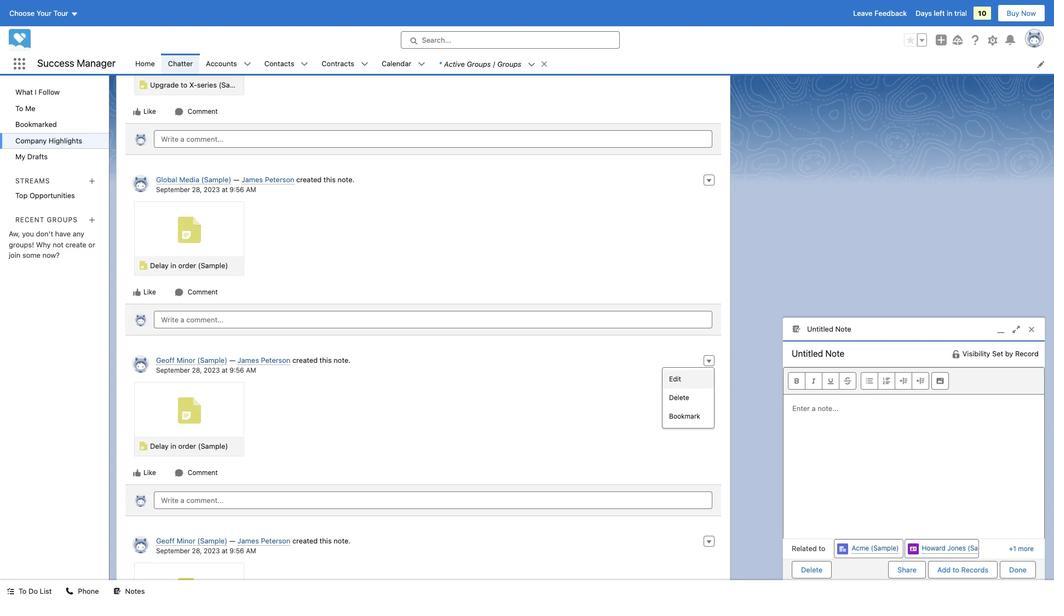 Task type: vqa. For each thing, say whether or not it's contained in the screenshot.
the large image
no



Task type: locate. For each thing, give the bounding box(es) containing it.
0 vertical spatial to
[[181, 80, 188, 89]]

2 vertical spatial september 28, 2023 at 9:56 am link
[[156, 547, 256, 556]]

to left the me
[[15, 104, 23, 113]]

1 2023 from the top
[[204, 186, 220, 194]]

1 horizontal spatial delete
[[802, 566, 823, 575]]

3 like button from the top
[[132, 468, 157, 478]]

0 vertical spatial 2023
[[204, 186, 220, 194]]

3 comment button from the top
[[174, 468, 218, 478]]

(sample) inside global media (sample) — james peterson created this note. september 28, 2023 at 9:56 am
[[201, 175, 231, 184]]

groups left |
[[467, 59, 491, 68]]

to right related
[[819, 545, 826, 553]]

james peterson link for september 28, 2023 at 9:56 am link related to global media (sample) link
[[242, 175, 295, 184]]

9:56 for 1st 'james peterson, september 28, 2023 at 9:56 am' element from the bottom of the page
[[230, 547, 244, 556]]

1 vertical spatial —
[[229, 356, 236, 365]]

contacts
[[265, 59, 295, 68]]

write a comment... text field for geoff minor (sample)
[[154, 492, 713, 509]]

related to
[[792, 545, 826, 553]]

0 vertical spatial delay
[[150, 261, 169, 270]]

2 vertical spatial comment
[[188, 469, 218, 477]]

0 vertical spatial peterson
[[265, 175, 295, 184]]

account image
[[838, 544, 849, 555]]

1 vertical spatial note.
[[334, 356, 351, 365]]

2 vertical spatial am
[[246, 547, 256, 556]]

share button
[[889, 561, 927, 579]]

0 vertical spatial this
[[324, 175, 336, 184]]

menu
[[663, 371, 715, 426]]

edit
[[670, 375, 682, 384]]

1 vertical spatial created
[[293, 356, 318, 365]]

1 vertical spatial to
[[19, 587, 27, 596]]

september 28, 2023 at 9:56 am link for geoff minor (sample) 'link' for 1st 'james peterson, september 28, 2023 at 9:56 am' element from the bottom of the page
[[156, 547, 256, 556]]

2 james peterson, september 28, 2023 at 9:56 am element from the top
[[125, 168, 722, 304]]

created inside global media (sample) — james peterson created this note. september 28, 2023 at 9:56 am
[[297, 175, 322, 184]]

at
[[222, 186, 228, 194], [222, 367, 228, 375], [222, 547, 228, 556]]

3 comment from the top
[[188, 469, 218, 477]]

at for third 'james peterson, september 28, 2023 at 9:56 am' element's geoff minor (sample) 'link'
[[222, 367, 228, 375]]

1 minor from the top
[[177, 356, 196, 365]]

1 vertical spatial geoff minor (sample) link
[[156, 537, 228, 546]]

0 vertical spatial 9:56
[[230, 186, 244, 194]]

choose your tour button
[[9, 4, 79, 22]]

2 vertical spatial james peterson link
[[238, 537, 291, 546]]

2 vertical spatial 2023
[[204, 547, 220, 556]]

james for geoff minor (sample) 'link' for 1st 'james peterson, september 28, 2023 at 9:56 am' element from the bottom of the page's september 28, 2023 at 9:56 am link
[[238, 537, 259, 546]]

2 28, from the top
[[192, 367, 202, 375]]

by
[[1006, 350, 1014, 358]]

acme (sample) link
[[852, 544, 900, 555]]

3 am from the top
[[246, 547, 256, 556]]

2 comment button from the top
[[174, 287, 218, 297]]

0 vertical spatial to
[[15, 104, 23, 113]]

0 vertical spatial note.
[[338, 175, 355, 184]]

drafts
[[27, 152, 48, 161]]

record
[[1016, 350, 1040, 358]]

now?
[[42, 251, 60, 260]]

0 vertical spatial —
[[233, 175, 240, 184]]

2 minor from the top
[[177, 537, 196, 546]]

geoff for geoff minor (sample) 'link' for 1st 'james peterson, september 28, 2023 at 9:56 am' element from the bottom of the page
[[156, 537, 175, 546]]

—
[[233, 175, 240, 184], [229, 356, 236, 365], [229, 537, 236, 546]]

2023
[[204, 186, 220, 194], [204, 367, 220, 375], [204, 547, 220, 556]]

created for 'james peterson, september 28, 2023 at 9:56 am' element containing global media (sample)
[[297, 175, 322, 184]]

1 vertical spatial 9:56
[[230, 367, 244, 375]]

None text field
[[784, 342, 897, 366]]

Write a comment... text field
[[154, 311, 713, 329], [154, 492, 713, 509]]

james peterson image
[[132, 175, 150, 192], [134, 313, 147, 326], [134, 494, 147, 507], [132, 536, 150, 554]]

minor
[[177, 356, 196, 365], [177, 537, 196, 546]]

1 vertical spatial at
[[222, 367, 228, 375]]

contracts list item
[[315, 54, 375, 74]]

to left x-
[[181, 80, 188, 89]]

0 vertical spatial delay in order (sample)
[[150, 261, 228, 270]]

delete link
[[663, 389, 715, 408]]

bookmark
[[670, 413, 701, 421]]

september
[[156, 186, 190, 194], [156, 367, 190, 375], [156, 547, 190, 556]]

2 like button from the top
[[132, 287, 157, 297]]

2 vertical spatial note.
[[334, 537, 351, 546]]

geoff for third 'james peterson, september 28, 2023 at 9:56 am' element's geoff minor (sample) 'link'
[[156, 356, 175, 365]]

1 vertical spatial september 28, 2023 at 9:56 am link
[[156, 367, 256, 375]]

1 vertical spatial 28,
[[192, 367, 202, 375]]

1 28, from the top
[[192, 186, 202, 194]]

2 vertical spatial like button
[[132, 468, 157, 478]]

series
[[197, 80, 217, 89]]

1 vertical spatial geoff
[[156, 537, 175, 546]]

1 geoff minor (sample) — james peterson created this note. september 28, 2023 at 9:56 am from the top
[[156, 356, 351, 375]]

geoff minor (sample) link for third 'james peterson, september 28, 2023 at 9:56 am' element
[[156, 356, 228, 365]]

this inside global media (sample) — james peterson created this note. september 28, 2023 at 9:56 am
[[324, 175, 336, 184]]

geoff minor (sample) link
[[156, 356, 228, 365], [156, 537, 228, 546]]

at inside global media (sample) — james peterson created this note. september 28, 2023 at 9:56 am
[[222, 186, 228, 194]]

4 james peterson, september 28, 2023 at 9:56 am element from the top
[[125, 530, 722, 603]]

2 geoff minor (sample) link from the top
[[156, 537, 228, 546]]

2 horizontal spatial groups
[[498, 59, 522, 68]]

delete
[[670, 394, 690, 402], [802, 566, 823, 575]]

1 vertical spatial to
[[819, 545, 826, 553]]

1 am from the top
[[246, 186, 256, 194]]

1 vertical spatial like button
[[132, 287, 157, 297]]

1 vertical spatial delay in order (sample)
[[150, 442, 228, 451]]

2 2023 from the top
[[204, 367, 220, 375]]

0 vertical spatial like button
[[132, 107, 157, 116]]

buy
[[1008, 9, 1020, 18]]

what i follow link
[[0, 84, 109, 101]]

9:56 inside global media (sample) — james peterson created this note. september 28, 2023 at 9:56 am
[[230, 186, 244, 194]]

text default image
[[244, 60, 251, 68], [301, 60, 309, 68], [361, 60, 369, 68], [418, 60, 426, 68], [528, 61, 536, 68], [133, 107, 141, 116], [175, 107, 184, 116], [133, 288, 141, 297], [175, 288, 184, 297], [952, 350, 961, 359], [133, 469, 141, 478], [113, 588, 121, 596]]

2 at from the top
[[222, 367, 228, 375]]

home link
[[129, 54, 162, 74]]

days
[[916, 9, 933, 18]]

feedback
[[875, 9, 908, 18]]

text default image inside list
[[541, 60, 549, 68]]

list
[[129, 54, 1055, 74]]

why not create or join some now?
[[9, 240, 95, 260]]

groups right |
[[498, 59, 522, 68]]

|
[[493, 59, 496, 68]]

1 vertical spatial comment
[[188, 288, 218, 296]]

note. for geoff minor (sample) 'link' for 1st 'james peterson, september 28, 2023 at 9:56 am' element from the bottom of the page's september 28, 2023 at 9:56 am link's james peterson link
[[334, 537, 351, 546]]

2 delay in order (sample) from the top
[[150, 442, 228, 451]]

set
[[993, 350, 1004, 358]]

1 vertical spatial write a comment... text field
[[154, 492, 713, 509]]

text default image
[[541, 60, 549, 68], [175, 469, 184, 478], [7, 588, 14, 596], [66, 588, 74, 596]]

2 vertical spatial comment button
[[174, 468, 218, 478]]

2 vertical spatial in
[[171, 442, 176, 451]]

bookmarked link
[[0, 117, 109, 133]]

me
[[25, 104, 35, 113]]

text default image inside to do list button
[[7, 588, 14, 596]]

group
[[905, 33, 928, 47]]

in for geoff minor (sample)
[[171, 442, 176, 451]]

september for third 'james peterson, september 28, 2023 at 9:56 am' element's geoff minor (sample) 'link'
[[156, 367, 190, 375]]

media
[[179, 175, 199, 184]]

0 vertical spatial geoff minor (sample) — james peterson created this note. september 28, 2023 at 9:56 am
[[156, 356, 351, 375]]

geoff minor (sample) — james peterson created this note. september 28, 2023 at 9:56 am for geoff minor (sample) 'link' for 1st 'james peterson, september 28, 2023 at 9:56 am' element from the bottom of the page's september 28, 2023 at 9:56 am link
[[156, 537, 351, 556]]

2 geoff from the top
[[156, 537, 175, 546]]

0 horizontal spatial delete
[[670, 394, 690, 402]]

like button
[[132, 107, 157, 116], [132, 287, 157, 297], [132, 468, 157, 478]]

to
[[15, 104, 23, 113], [19, 587, 27, 596]]

3 september 28, 2023 at 9:56 am link from the top
[[156, 547, 256, 556]]

0 vertical spatial september
[[156, 186, 190, 194]]

note. for september 28, 2023 at 9:56 am link related to global media (sample) link james peterson link
[[338, 175, 355, 184]]

company highlights
[[15, 136, 82, 145]]

1 vertical spatial comment button
[[174, 287, 218, 297]]

1 geoff minor (sample) link from the top
[[156, 356, 228, 365]]

1 geoff from the top
[[156, 356, 175, 365]]

0 vertical spatial order
[[178, 261, 196, 270]]

0 vertical spatial comment
[[188, 107, 218, 115]]

to inside 'james peterson, september 28, 2023 at 9:56 am' element
[[181, 80, 188, 89]]

(sample)
[[219, 80, 249, 89], [201, 175, 231, 184], [198, 261, 228, 270], [198, 356, 228, 365], [198, 442, 228, 451], [198, 537, 228, 546], [872, 545, 900, 553], [969, 545, 997, 553]]

2 vertical spatial created
[[293, 537, 318, 546]]

1 write a comment... text field from the top
[[154, 311, 713, 329]]

text default image inside contacts list item
[[301, 60, 309, 68]]

geoff
[[156, 356, 175, 365], [156, 537, 175, 546]]

2 september from the top
[[156, 367, 190, 375]]

my drafts link
[[0, 149, 109, 165]]

1 vertical spatial minor
[[177, 537, 196, 546]]

buy now
[[1008, 9, 1037, 18]]

1 order from the top
[[178, 261, 196, 270]]

september 28, 2023 at 9:56 am link for third 'james peterson, september 28, 2023 at 9:56 am' element's geoff minor (sample) 'link'
[[156, 367, 256, 375]]

delete down 'edit'
[[670, 394, 690, 402]]

september inside global media (sample) — james peterson created this note. september 28, 2023 at 9:56 am
[[156, 186, 190, 194]]

delay for geoff
[[150, 442, 169, 451]]

1 vertical spatial geoff minor (sample) — james peterson created this note. september 28, 2023 at 9:56 am
[[156, 537, 351, 556]]

1 delay from the top
[[150, 261, 169, 270]]

2 vertical spatial this
[[320, 537, 332, 546]]

28, for third 'james peterson, september 28, 2023 at 9:56 am' element's geoff minor (sample) 'link'
[[192, 367, 202, 375]]

3 at from the top
[[222, 547, 228, 556]]

0 vertical spatial created
[[297, 175, 322, 184]]

toolbar
[[784, 368, 1045, 395]]

success manager
[[37, 58, 116, 69]]

success
[[37, 58, 74, 69]]

recent
[[15, 216, 45, 224]]

0 vertical spatial comment button
[[174, 107, 218, 116]]

1 delay in order (sample) from the top
[[150, 261, 228, 270]]

2 vertical spatial to
[[953, 566, 960, 575]]

to right add
[[953, 566, 960, 575]]

2 vertical spatial james
[[238, 537, 259, 546]]

2 vertical spatial september
[[156, 547, 190, 556]]

*
[[439, 59, 442, 68]]

0 vertical spatial write a comment... text field
[[154, 311, 713, 329]]

am for geoff minor (sample) 'link' for 1st 'james peterson, september 28, 2023 at 9:56 am' element from the bottom of the page's september 28, 2023 at 9:56 am link
[[246, 547, 256, 556]]

1 vertical spatial 2023
[[204, 367, 220, 375]]

in
[[947, 9, 953, 18], [171, 261, 176, 270], [171, 442, 176, 451]]

delay
[[150, 261, 169, 270], [150, 442, 169, 451]]

3 28, from the top
[[192, 547, 202, 556]]

0 vertical spatial september 28, 2023 at 9:56 am link
[[156, 186, 256, 194]]

visibility
[[963, 350, 991, 358]]

2 vertical spatial at
[[222, 547, 228, 556]]

contracts
[[322, 59, 355, 68]]

2 vertical spatial —
[[229, 537, 236, 546]]

list item
[[433, 54, 554, 74]]

1 vertical spatial september
[[156, 367, 190, 375]]

james peterson, september 28, 2023 at 9:56 am element
[[125, 0, 722, 123], [125, 168, 722, 304], [125, 349, 722, 485], [125, 530, 722, 603]]

2 am from the top
[[246, 367, 256, 375]]

2 order from the top
[[178, 442, 196, 451]]

format text element
[[789, 372, 857, 390]]

2 geoff minor (sample) — james peterson created this note. september 28, 2023 at 9:56 am from the top
[[156, 537, 351, 556]]

toolbar inside 'untitled note' 'dialog'
[[784, 368, 1045, 395]]

james peterson image
[[134, 132, 147, 145], [132, 355, 150, 373]]

leave feedback link
[[854, 9, 908, 18]]

1 vertical spatial james peterson link
[[238, 356, 291, 365]]

to inside button
[[19, 587, 27, 596]]

contracts link
[[315, 54, 361, 74]]

1 vertical spatial james
[[238, 356, 259, 365]]

0 vertical spatial james
[[242, 175, 263, 184]]

1 vertical spatial in
[[171, 261, 176, 270]]

2023 inside global media (sample) — james peterson created this note. september 28, 2023 at 9:56 am
[[204, 186, 220, 194]]

1 vertical spatial delete
[[802, 566, 823, 575]]

write a comment... text field for global media (sample)
[[154, 311, 713, 329]]

2 vertical spatial 28,
[[192, 547, 202, 556]]

2 like from the top
[[144, 288, 156, 296]]

1 vertical spatial delay
[[150, 442, 169, 451]]

2 9:56 from the top
[[230, 367, 244, 375]]

groups!
[[9, 240, 34, 249]]

to inside 'button'
[[953, 566, 960, 575]]

2 write a comment... text field from the top
[[154, 492, 713, 509]]

in for global media (sample)
[[171, 261, 176, 270]]

28, for geoff minor (sample) 'link' for 1st 'james peterson, september 28, 2023 at 9:56 am' element from the bottom of the page
[[192, 547, 202, 556]]

acme
[[852, 545, 870, 553]]

note. inside global media (sample) — james peterson created this note. september 28, 2023 at 9:56 am
[[338, 175, 355, 184]]

2 horizontal spatial to
[[953, 566, 960, 575]]

3 2023 from the top
[[204, 547, 220, 556]]

1 vertical spatial like
[[144, 288, 156, 296]]

1 september from the top
[[156, 186, 190, 194]]

groups up the have
[[47, 216, 78, 224]]

text default image inside phone button
[[66, 588, 74, 596]]

like button for global media (sample)
[[132, 287, 157, 297]]

0 vertical spatial like
[[144, 107, 156, 115]]

menu containing edit
[[663, 371, 715, 426]]

1 september 28, 2023 at 9:56 am link from the top
[[156, 186, 256, 194]]

3 like from the top
[[144, 469, 156, 477]]

order for minor
[[178, 442, 196, 451]]

done button
[[1001, 561, 1037, 579]]

1 james peterson, september 28, 2023 at 9:56 am element from the top
[[125, 0, 722, 123]]

1 vertical spatial james peterson image
[[132, 355, 150, 373]]

2 vertical spatial 9:56
[[230, 547, 244, 556]]

top opportunities link
[[0, 188, 109, 204]]

format body element
[[861, 372, 930, 390]]

2 comment from the top
[[188, 288, 218, 296]]

james
[[242, 175, 263, 184], [238, 356, 259, 365], [238, 537, 259, 546]]

contact image
[[908, 544, 919, 555]]

james for september 28, 2023 at 9:56 am link related to global media (sample) link
[[242, 175, 263, 184]]

0 vertical spatial am
[[246, 186, 256, 194]]

not
[[53, 240, 64, 249]]

to left do
[[19, 587, 27, 596]]

james inside global media (sample) — james peterson created this note. september 28, 2023 at 9:56 am
[[242, 175, 263, 184]]

0 vertical spatial 28,
[[192, 186, 202, 194]]

9:56
[[230, 186, 244, 194], [230, 367, 244, 375], [230, 547, 244, 556]]

3 9:56 from the top
[[230, 547, 244, 556]]

delete down related to
[[802, 566, 823, 575]]

like
[[144, 107, 156, 115], [144, 288, 156, 296], [144, 469, 156, 477]]

minor for geoff minor (sample) 'link' for 1st 'james peterson, september 28, 2023 at 9:56 am' element from the bottom of the page
[[177, 537, 196, 546]]

order for media
[[178, 261, 196, 270]]

contacts link
[[258, 54, 301, 74]]

0 vertical spatial at
[[222, 186, 228, 194]]

recent groups link
[[15, 216, 78, 224]]

comment button
[[174, 107, 218, 116], [174, 287, 218, 297], [174, 468, 218, 478]]

delay in order (sample) for media
[[150, 261, 228, 270]]

like for geoff
[[144, 469, 156, 477]]

1 vertical spatial order
[[178, 442, 196, 451]]

28, inside global media (sample) — james peterson created this note. september 28, 2023 at 9:56 am
[[192, 186, 202, 194]]

0 vertical spatial geoff
[[156, 356, 175, 365]]

jones
[[948, 545, 967, 553]]

2 delay from the top
[[150, 442, 169, 451]]

1 vertical spatial am
[[246, 367, 256, 375]]

note. for third 'james peterson, september 28, 2023 at 9:56 am' element's geoff minor (sample) 'link''s september 28, 2023 at 9:56 am link's james peterson link
[[334, 356, 351, 365]]

0 vertical spatial geoff minor (sample) link
[[156, 356, 228, 365]]

0 vertical spatial minor
[[177, 356, 196, 365]]

0 vertical spatial delete
[[670, 394, 690, 402]]

upgrade
[[150, 80, 179, 89]]

1 at from the top
[[222, 186, 228, 194]]

aw, you don't have any groups!
[[9, 230, 84, 249]]

3 september from the top
[[156, 547, 190, 556]]

groups
[[467, 59, 491, 68], [498, 59, 522, 68], [47, 216, 78, 224]]

choose
[[9, 9, 35, 18]]

note.
[[338, 175, 355, 184], [334, 356, 351, 365], [334, 537, 351, 546]]

0 vertical spatial james peterson link
[[242, 175, 295, 184]]

1 horizontal spatial to
[[819, 545, 826, 553]]

recent groups
[[15, 216, 78, 224]]

bookmark link
[[663, 408, 715, 426]]

2 september 28, 2023 at 9:56 am link from the top
[[156, 367, 256, 375]]

delay in order (sample) for minor
[[150, 442, 228, 451]]

am for third 'james peterson, september 28, 2023 at 9:56 am' element's geoff minor (sample) 'link''s september 28, 2023 at 9:56 am link
[[246, 367, 256, 375]]

0 horizontal spatial to
[[181, 80, 188, 89]]

to me
[[15, 104, 35, 113]]

minor for third 'james peterson, september 28, 2023 at 9:56 am' element's geoff minor (sample) 'link'
[[177, 356, 196, 365]]

28,
[[192, 186, 202, 194], [192, 367, 202, 375], [192, 547, 202, 556]]

list item containing *
[[433, 54, 554, 74]]

0 vertical spatial in
[[947, 9, 953, 18]]

9:56 for third 'james peterson, september 28, 2023 at 9:56 am' element
[[230, 367, 244, 375]]

2 vertical spatial like
[[144, 469, 156, 477]]

am inside global media (sample) — james peterson created this note. september 28, 2023 at 9:56 am
[[246, 186, 256, 194]]

1 vertical spatial peterson
[[261, 356, 291, 365]]

+ 1 more
[[1010, 545, 1035, 553]]

1 9:56 from the top
[[230, 186, 244, 194]]



Task type: describe. For each thing, give the bounding box(es) containing it.
chatter
[[168, 59, 193, 68]]

to for add
[[953, 566, 960, 575]]

1 vertical spatial this
[[320, 356, 332, 365]]

calendar link
[[375, 54, 418, 74]]

delete inside menu
[[670, 394, 690, 402]]

created for 1st 'james peterson, september 28, 2023 at 9:56 am' element from the bottom of the page
[[293, 537, 318, 546]]

peterson inside global media (sample) — james peterson created this note. september 28, 2023 at 9:56 am
[[265, 175, 295, 184]]

* active groups | groups
[[439, 59, 522, 68]]

visibility set by record
[[963, 350, 1040, 358]]

september 28, 2023 at 9:56 am link for global media (sample) link
[[156, 186, 256, 194]]

3 james peterson, september 28, 2023 at 9:56 am element from the top
[[125, 349, 722, 485]]

— inside global media (sample) — james peterson created this note. september 28, 2023 at 9:56 am
[[233, 175, 240, 184]]

company
[[15, 136, 47, 145]]

untitled note
[[808, 325, 852, 333]]

howard
[[923, 545, 946, 553]]

howard jones (sample)
[[923, 545, 997, 553]]

phone button
[[59, 581, 106, 603]]

home
[[135, 59, 155, 68]]

top
[[15, 191, 28, 200]]

company highlights link
[[0, 133, 109, 149]]

edit link
[[663, 371, 715, 389]]

at for geoff minor (sample) 'link' for 1st 'james peterson, september 28, 2023 at 9:56 am' element from the bottom of the page
[[222, 547, 228, 556]]

notes
[[125, 587, 145, 596]]

phone
[[78, 587, 99, 596]]

0 vertical spatial james peterson image
[[134, 132, 147, 145]]

10
[[979, 9, 987, 18]]

to for to do list
[[19, 587, 27, 596]]

buy now button
[[998, 4, 1046, 22]]

i
[[35, 88, 37, 96]]

comment for media
[[188, 288, 218, 296]]

to for upgrade
[[181, 80, 188, 89]]

james peterson link for third 'james peterson, september 28, 2023 at 9:56 am' element's geoff minor (sample) 'link''s september 28, 2023 at 9:56 am link
[[238, 356, 291, 365]]

done
[[1010, 566, 1028, 575]]

what
[[15, 88, 33, 96]]

untitled
[[808, 325, 834, 333]]

you
[[22, 230, 34, 238]]

add
[[938, 566, 951, 575]]

add to records button
[[929, 561, 999, 579]]

delay for global
[[150, 261, 169, 270]]

notes button
[[107, 581, 151, 603]]

none text field inside 'untitled note' 'dialog'
[[784, 342, 897, 366]]

accounts list item
[[200, 54, 258, 74]]

james for third 'james peterson, september 28, 2023 at 9:56 am' element's geoff minor (sample) 'link''s september 28, 2023 at 9:56 am link
[[238, 356, 259, 365]]

28, for global media (sample) link
[[192, 186, 202, 194]]

list
[[40, 587, 52, 596]]

text default image inside accounts list item
[[244, 60, 251, 68]]

days left in trial
[[916, 9, 968, 18]]

global
[[156, 175, 177, 184]]

Write a comment... text field
[[154, 130, 713, 148]]

create
[[65, 240, 86, 249]]

geoff minor (sample) link for 1st 'james peterson, september 28, 2023 at 9:56 am' element from the bottom of the page
[[156, 537, 228, 546]]

aw,
[[9, 230, 20, 238]]

x-
[[189, 80, 197, 89]]

my
[[15, 152, 25, 161]]

global media (sample) link
[[156, 175, 231, 184]]

more
[[1019, 545, 1035, 553]]

to me link
[[0, 101, 109, 117]]

untitled note dialog
[[783, 318, 1046, 581]]

leave
[[854, 9, 873, 18]]

james peterson link for geoff minor (sample) 'link' for 1st 'james peterson, september 28, 2023 at 9:56 am' element from the bottom of the page's september 28, 2023 at 9:56 am link
[[238, 537, 291, 546]]

text default image inside notes button
[[113, 588, 121, 596]]

created for third 'james peterson, september 28, 2023 at 9:56 am' element
[[293, 356, 318, 365]]

1 like button from the top
[[132, 107, 157, 116]]

comment for minor
[[188, 469, 218, 477]]

any
[[73, 230, 84, 238]]

trial
[[955, 9, 968, 18]]

why
[[36, 240, 51, 249]]

calendar list item
[[375, 54, 433, 74]]

search... button
[[401, 31, 620, 49]]

related
[[792, 545, 817, 553]]

my drafts
[[15, 152, 48, 161]]

records
[[962, 566, 989, 575]]

share
[[898, 566, 917, 575]]

contacts list item
[[258, 54, 315, 74]]

at for global media (sample) link
[[222, 186, 228, 194]]

have
[[55, 230, 71, 238]]

1 like from the top
[[144, 107, 156, 115]]

james peterson, september 28, 2023 at 9:56 am element containing global media (sample)
[[125, 168, 722, 304]]

tour
[[53, 9, 68, 18]]

text default image inside the "contracts" list item
[[361, 60, 369, 68]]

geoff minor (sample) — james peterson created this note. september 28, 2023 at 9:56 am for third 'james peterson, september 28, 2023 at 9:56 am' element's geoff minor (sample) 'link''s september 28, 2023 at 9:56 am link
[[156, 356, 351, 375]]

top opportunities
[[15, 191, 75, 200]]

to for related
[[819, 545, 826, 553]]

1 horizontal spatial groups
[[467, 59, 491, 68]]

james peterson, september 28, 2023 at 9:56 am element containing upgrade to x-series (sample)
[[125, 0, 722, 123]]

am for september 28, 2023 at 9:56 am link related to global media (sample) link
[[246, 186, 256, 194]]

list containing home
[[129, 54, 1055, 74]]

highlights
[[49, 136, 82, 145]]

delete inside button
[[802, 566, 823, 575]]

do
[[29, 587, 38, 596]]

Compose text text field
[[784, 395, 1045, 535]]

comment button for minor
[[174, 468, 218, 478]]

+
[[1010, 545, 1014, 553]]

like for global
[[144, 288, 156, 296]]

delete button
[[792, 561, 833, 579]]

accounts link
[[200, 54, 244, 74]]

don't
[[36, 230, 53, 238]]

to do list button
[[0, 581, 58, 603]]

1 comment from the top
[[188, 107, 218, 115]]

2023 for geoff minor (sample) 'link' for 1st 'james peterson, september 28, 2023 at 9:56 am' element from the bottom of the page
[[204, 547, 220, 556]]

1
[[1014, 545, 1017, 553]]

text default image inside calendar list item
[[418, 60, 426, 68]]

opportunities
[[30, 191, 75, 200]]

what i follow
[[15, 88, 60, 96]]

streams
[[15, 177, 50, 185]]

2023 for global media (sample) link
[[204, 186, 220, 194]]

to do list
[[19, 587, 52, 596]]

some
[[22, 251, 40, 260]]

add to records
[[938, 566, 989, 575]]

accounts
[[206, 59, 237, 68]]

or
[[88, 240, 95, 249]]

to for to me
[[15, 104, 23, 113]]

delete status
[[792, 561, 889, 579]]

like button for geoff minor (sample)
[[132, 468, 157, 478]]

2023 for third 'james peterson, september 28, 2023 at 9:56 am' element's geoff minor (sample) 'link'
[[204, 367, 220, 375]]

text default image inside comment button
[[175, 469, 184, 478]]

2 vertical spatial peterson
[[261, 537, 291, 546]]

1 comment button from the top
[[174, 107, 218, 116]]

0 horizontal spatial groups
[[47, 216, 78, 224]]

comment button for media
[[174, 287, 218, 297]]

9:56 for 'james peterson, september 28, 2023 at 9:56 am' element containing global media (sample)
[[230, 186, 244, 194]]

calendar
[[382, 59, 412, 68]]

howard jones (sample) link
[[923, 544, 997, 555]]

now
[[1022, 9, 1037, 18]]

streams link
[[15, 177, 50, 185]]

text default image inside list item
[[528, 61, 536, 68]]

acme (sample)
[[852, 545, 900, 553]]

september for global media (sample) link
[[156, 186, 190, 194]]

september for geoff minor (sample) 'link' for 1st 'james peterson, september 28, 2023 at 9:56 am' element from the bottom of the page
[[156, 547, 190, 556]]



